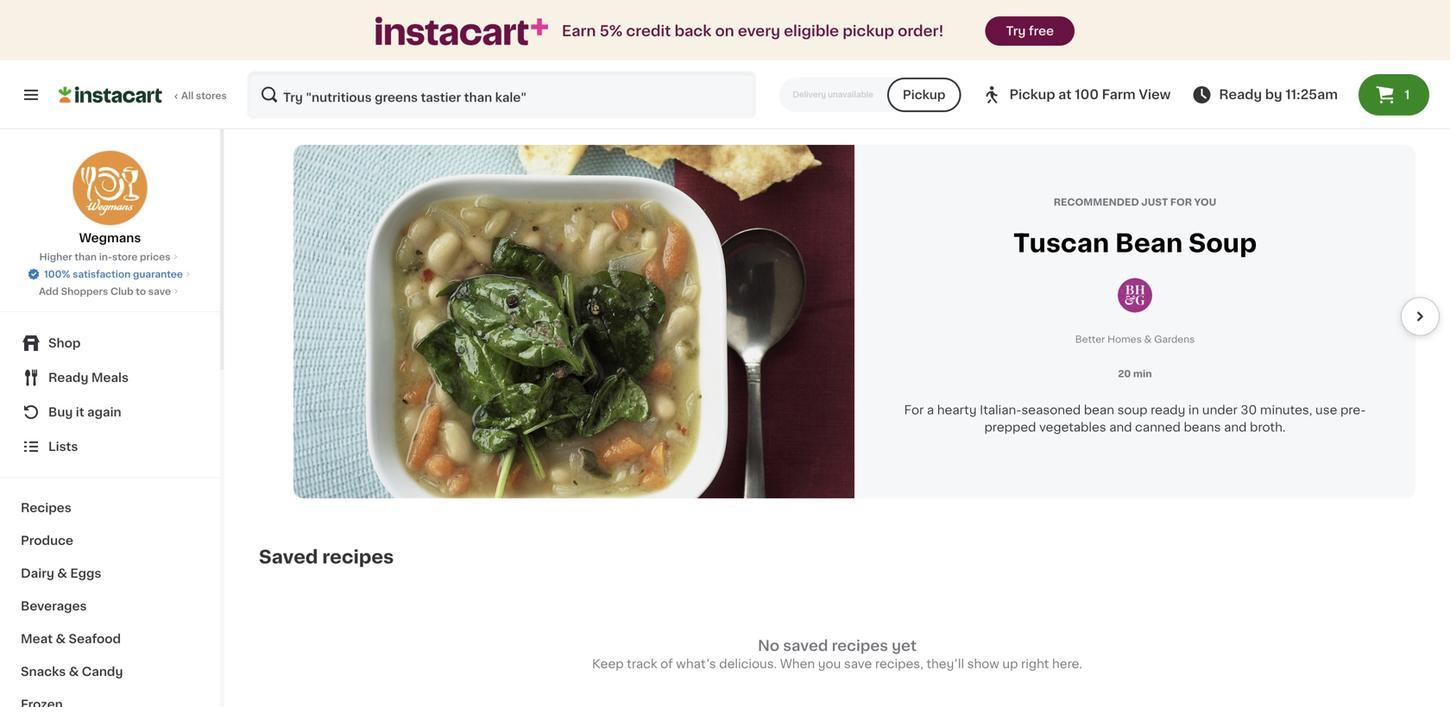 Task type: vqa. For each thing, say whether or not it's contained in the screenshot.
every
yes



Task type: locate. For each thing, give the bounding box(es) containing it.
wegmans link
[[72, 150, 148, 247]]

lists
[[48, 441, 78, 453]]

it
[[76, 407, 84, 419]]

ready inside dropdown button
[[48, 372, 88, 384]]

pickup inside button
[[903, 89, 946, 101]]

pickup left at
[[1009, 88, 1055, 101]]

0 horizontal spatial save
[[148, 287, 171, 297]]

ready down 'shop'
[[48, 372, 88, 384]]

eggs
[[70, 568, 101, 580]]

better homes & gardens
[[1075, 335, 1195, 344]]

no
[[758, 639, 780, 654]]

recipes
[[322, 549, 394, 567], [832, 639, 888, 654]]

save down guarantee
[[148, 287, 171, 297]]

shoppers
[[61, 287, 108, 297]]

on
[[715, 24, 734, 38]]

meat & seafood
[[21, 634, 121, 646]]

pickup for pickup
[[903, 89, 946, 101]]

club
[[110, 287, 133, 297]]

0 horizontal spatial ready
[[48, 372, 88, 384]]

and
[[1109, 422, 1132, 434], [1224, 422, 1247, 434]]

1 horizontal spatial and
[[1224, 422, 1247, 434]]

recipes
[[21, 502, 71, 514]]

back
[[675, 24, 712, 38]]

0 horizontal spatial pickup
[[903, 89, 946, 101]]

1 vertical spatial recipes
[[832, 639, 888, 654]]

better
[[1075, 335, 1105, 344]]

they'll
[[926, 659, 964, 671]]

& inside item carousel region
[[1144, 335, 1152, 344]]

1 horizontal spatial save
[[844, 659, 872, 671]]

1 horizontal spatial pickup
[[1009, 88, 1055, 101]]

store
[[112, 252, 138, 262]]

no saved recipes yet keep track of what's delicious. when you save recipes, they'll show up right here.
[[592, 639, 1083, 671]]

in
[[1189, 404, 1199, 417]]

dairy & eggs link
[[10, 558, 210, 590]]

higher than in-store prices link
[[39, 250, 181, 264]]

to
[[136, 287, 146, 297]]

just
[[1141, 198, 1168, 207]]

tuscan bean soup
[[1013, 231, 1257, 256]]

1 vertical spatial ready
[[48, 372, 88, 384]]

and down soup
[[1109, 422, 1132, 434]]

for a hearty italian-seasoned bean soup ready in under 30 minutes, use pre- prepped vegetables and canned beans and broth.
[[904, 404, 1366, 434]]

ready by 11:25am link
[[1192, 85, 1338, 105]]

pickup at 100 farm view button
[[982, 71, 1171, 119]]

keep
[[592, 659, 624, 671]]

recipes up you
[[832, 639, 888, 654]]

ready
[[1219, 88, 1262, 101], [48, 372, 88, 384]]

0 vertical spatial save
[[148, 287, 171, 297]]

try
[[1006, 25, 1026, 37]]

under
[[1202, 404, 1238, 417]]

a
[[927, 404, 934, 417]]

when
[[780, 659, 815, 671]]

20
[[1118, 369, 1131, 379]]

1 horizontal spatial recipes
[[832, 639, 888, 654]]

pickup button
[[887, 78, 961, 112]]

seasoned
[[1022, 404, 1081, 417]]

add shoppers club to save link
[[39, 285, 181, 299]]

italian-
[[980, 404, 1022, 417]]

by
[[1265, 88, 1282, 101]]

1 and from the left
[[1109, 422, 1132, 434]]

dairy & eggs
[[21, 568, 101, 580]]

0 horizontal spatial recipes
[[322, 549, 394, 567]]

ready meals
[[48, 372, 129, 384]]

& left "eggs"
[[57, 568, 67, 580]]

2 and from the left
[[1224, 422, 1247, 434]]

save inside add shoppers club to save link
[[148, 287, 171, 297]]

beans
[[1184, 422, 1221, 434]]

save right you
[[844, 659, 872, 671]]

recipes link
[[10, 492, 210, 525]]

prices
[[140, 252, 170, 262]]

pickup
[[1009, 88, 1055, 101], [903, 89, 946, 101]]

5%
[[600, 24, 623, 38]]

pickup down 'order!'
[[903, 89, 946, 101]]

all
[[181, 91, 194, 101]]

min
[[1133, 369, 1152, 379]]

recipes right saved
[[322, 549, 394, 567]]

stores
[[196, 91, 227, 101]]

bean
[[1115, 231, 1183, 256]]

& for eggs
[[57, 568, 67, 580]]

1 vertical spatial save
[[844, 659, 872, 671]]

gardens
[[1154, 335, 1195, 344]]

view
[[1139, 88, 1171, 101]]

& right homes
[[1144, 335, 1152, 344]]

higher than in-store prices
[[39, 252, 170, 262]]

pickup inside popup button
[[1009, 88, 1055, 101]]

hearty
[[937, 404, 977, 417]]

0 vertical spatial ready
[[1219, 88, 1262, 101]]

better homes & gardens image
[[1118, 278, 1152, 313]]

snacks & candy link
[[10, 656, 210, 689]]

None search field
[[247, 71, 756, 119]]

lists link
[[10, 430, 210, 464]]

& right meat
[[56, 634, 66, 646]]

1 horizontal spatial ready
[[1219, 88, 1262, 101]]

up
[[1003, 659, 1018, 671]]

ready left the by
[[1219, 88, 1262, 101]]

&
[[1144, 335, 1152, 344], [57, 568, 67, 580], [56, 634, 66, 646], [69, 666, 79, 678]]

ready meals button
[[10, 361, 210, 395]]

you
[[1194, 198, 1217, 207]]

pickup at 100 farm view
[[1009, 88, 1171, 101]]

again
[[87, 407, 121, 419]]

add shoppers club to save
[[39, 287, 171, 297]]

recommended just for you
[[1054, 198, 1217, 207]]

than
[[75, 252, 97, 262]]

0 horizontal spatial and
[[1109, 422, 1132, 434]]

eligible
[[784, 24, 839, 38]]

canned
[[1135, 422, 1181, 434]]

higher
[[39, 252, 72, 262]]

all stores
[[181, 91, 227, 101]]

ready for ready meals
[[48, 372, 88, 384]]

and down 30
[[1224, 422, 1247, 434]]

dairy
[[21, 568, 54, 580]]

& left candy at the left bottom of the page
[[69, 666, 79, 678]]

guarantee
[[133, 270, 183, 279]]



Task type: describe. For each thing, give the bounding box(es) containing it.
100%
[[44, 270, 70, 279]]

order!
[[898, 24, 944, 38]]

ready for ready by 11:25am
[[1219, 88, 1262, 101]]

prepped
[[984, 422, 1036, 434]]

produce
[[21, 535, 73, 547]]

right
[[1021, 659, 1049, 671]]

at
[[1058, 88, 1072, 101]]

add
[[39, 287, 59, 297]]

service type group
[[779, 78, 961, 112]]

shop link
[[10, 326, 210, 361]]

ready by 11:25am
[[1219, 88, 1338, 101]]

for
[[1170, 198, 1192, 207]]

every
[[738, 24, 780, 38]]

meals
[[91, 372, 129, 384]]

Search field
[[249, 73, 755, 117]]

recipes inside no saved recipes yet keep track of what's delicious. when you save recipes, they'll show up right here.
[[832, 639, 888, 654]]

20 min
[[1118, 369, 1152, 379]]

ready meals link
[[10, 361, 210, 395]]

extension banner image
[[1075, 0, 1353, 110]]

show
[[967, 659, 999, 671]]

vegetables
[[1039, 422, 1106, 434]]

save inside no saved recipes yet keep track of what's delicious. when you save recipes, they'll show up right here.
[[844, 659, 872, 671]]

pre-
[[1341, 404, 1366, 417]]

more
[[358, 60, 391, 72]]

bean
[[1084, 404, 1114, 417]]

recommended
[[1054, 198, 1139, 207]]

100% satisfaction guarantee
[[44, 270, 183, 279]]

saved
[[259, 549, 318, 567]]

pickup
[[843, 24, 894, 38]]

100
[[1075, 88, 1099, 101]]

beverages
[[21, 601, 87, 613]]

30
[[1241, 404, 1257, 417]]

yet
[[892, 639, 917, 654]]

instacart plus icon image
[[375, 17, 548, 45]]

meat
[[21, 634, 53, 646]]

snacks
[[21, 666, 66, 678]]

instacart logo image
[[59, 85, 162, 105]]

buy it again link
[[10, 395, 210, 430]]

use
[[1316, 404, 1337, 417]]

satisfaction
[[73, 270, 131, 279]]

item carousel region
[[259, 145, 1440, 499]]

learn more
[[319, 60, 391, 72]]

wegmans
[[79, 232, 141, 244]]

try free
[[1006, 25, 1054, 37]]

0 vertical spatial recipes
[[322, 549, 394, 567]]

seafood
[[69, 634, 121, 646]]

pickup for pickup at 100 farm view
[[1009, 88, 1055, 101]]

track
[[627, 659, 657, 671]]

1 button
[[1359, 74, 1429, 116]]

candy
[[82, 666, 123, 678]]

snacks & candy
[[21, 666, 123, 678]]

ready
[[1151, 404, 1185, 417]]

credit
[[626, 24, 671, 38]]

all stores link
[[59, 71, 228, 119]]

produce link
[[10, 525, 210, 558]]

buy
[[48, 407, 73, 419]]

homes
[[1108, 335, 1142, 344]]

in-
[[99, 252, 112, 262]]

delicious.
[[719, 659, 777, 671]]

saved
[[783, 639, 828, 654]]

farm
[[1102, 88, 1136, 101]]

soup
[[1189, 231, 1257, 256]]

buy it again
[[48, 407, 121, 419]]

soup
[[1117, 404, 1148, 417]]

beverages link
[[10, 590, 210, 623]]

wegmans logo image
[[72, 150, 148, 226]]

& for candy
[[69, 666, 79, 678]]

learn more button
[[287, 48, 423, 83]]

100% satisfaction guarantee button
[[27, 264, 193, 281]]

meat & seafood link
[[10, 623, 210, 656]]

learn
[[319, 60, 355, 72]]

& for seafood
[[56, 634, 66, 646]]

11:25am
[[1286, 88, 1338, 101]]

here.
[[1052, 659, 1083, 671]]

for
[[904, 404, 924, 417]]

tuscan
[[1013, 231, 1109, 256]]

earn 5% credit back on every eligible pickup order!
[[562, 24, 944, 38]]

of
[[661, 659, 673, 671]]



